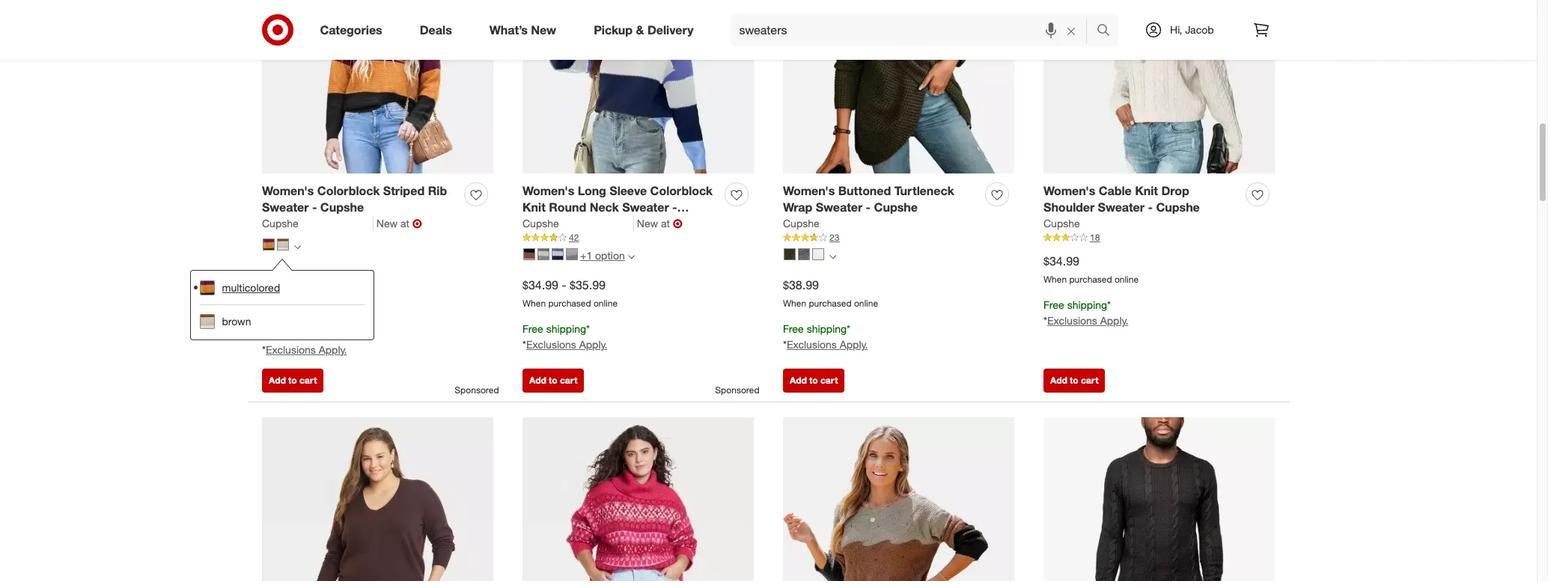 Task type: vqa. For each thing, say whether or not it's contained in the screenshot.
Beats Studio Pro Bluetooth Wireless Headphones image
no



Task type: locate. For each thing, give the bounding box(es) containing it.
new for women's long sleeve colorblock knit round neck sweater - cupshe
[[637, 217, 658, 230]]

add
[[269, 375, 286, 387], [529, 375, 546, 387], [790, 375, 807, 387], [1051, 375, 1068, 387]]

23 link
[[783, 232, 1015, 245]]

1 at from the left
[[401, 217, 409, 230]]

2 cart from the left
[[560, 375, 578, 387]]

$34.99 inside $34.99 when purchased online
[[1044, 254, 1080, 269]]

apply. down $34.99 when purchased online
[[1101, 314, 1129, 327]]

- inside women's buttoned turtleneck wrap sweater - cupshe
[[866, 200, 871, 215]]

at down striped
[[401, 217, 409, 230]]

new inside what's new link
[[531, 22, 556, 37]]

$35.99
[[570, 278, 606, 293]]

+1 option button
[[517, 244, 642, 268]]

1 women's from the left
[[262, 183, 314, 198]]

4 to from the left
[[1070, 375, 1079, 387]]

cart for $38.99
[[821, 375, 838, 387]]

$33.99 - $37.99 select items on sale when purchased online
[[262, 268, 357, 315]]

exclusions down $34.99 when purchased online
[[1048, 314, 1098, 327]]

pickup & delivery link
[[581, 13, 713, 46]]

2 new at ¬ from the left
[[637, 217, 683, 232]]

women's up "wrap"
[[783, 183, 835, 198]]

2 sponsored from the left
[[715, 385, 760, 396]]

18
[[1090, 232, 1100, 244]]

pickup
[[594, 22, 633, 37]]

$38.99 when purchased online
[[783, 278, 878, 309]]

women's cable knit drop shoulder sweater - cupshe image
[[1044, 0, 1275, 174], [1044, 0, 1275, 174]]

all colors element right white 'image'
[[830, 252, 836, 261]]

cupshe down drop
[[1156, 200, 1200, 215]]

free down $34.99 when purchased online
[[1044, 299, 1065, 312]]

sweater down cable
[[1098, 200, 1145, 215]]

add to cart button for $34.99 - $35.99
[[523, 369, 584, 393]]

$38.99
[[783, 278, 819, 293]]

1 horizontal spatial new
[[531, 22, 556, 37]]

2 cupshe link from the left
[[523, 217, 634, 232]]

0 vertical spatial knit
[[1135, 183, 1158, 198]]

3 add from the left
[[790, 375, 807, 387]]

0 horizontal spatial knit
[[523, 200, 546, 215]]

4 add from the left
[[1051, 375, 1068, 387]]

4 cart from the left
[[1081, 375, 1099, 387]]

free right brown
[[262, 328, 283, 341]]

women's colorblock striped rib sweater - cupshe image
[[262, 0, 493, 174], [262, 0, 493, 174]]

shipping
[[1068, 299, 1108, 312], [546, 323, 586, 336], [807, 323, 847, 336], [286, 328, 326, 341]]

free down $38.99
[[783, 323, 804, 336]]

cupshe inside "women's long sleeve colorblock knit round neck sweater - cupshe"
[[523, 217, 566, 232]]

women's striped swirl texture drop sleeve sweater - cupshe image
[[783, 418, 1015, 582], [783, 418, 1015, 582]]

sweater down sleeve
[[622, 200, 669, 215]]

option
[[595, 250, 625, 262]]

when down the shoulder
[[1044, 274, 1067, 285]]

cupshe up 23 link
[[874, 200, 918, 215]]

0 horizontal spatial $34.99
[[523, 278, 559, 293]]

women's long sleeve colorblock knit round neck sweater - cupshe image
[[523, 0, 754, 174], [523, 0, 754, 174]]

brown
[[222, 315, 251, 328]]

all colors + 1 more colors element
[[628, 252, 635, 261]]

0 horizontal spatial ¬
[[412, 217, 422, 232]]

women's for women's long sleeve colorblock knit round neck sweater - cupshe
[[523, 183, 575, 198]]

new for women's colorblock striped rib sweater - cupshe
[[376, 217, 398, 230]]

green image
[[784, 249, 796, 261]]

add to cart for $33.99 - $37.99
[[269, 375, 317, 387]]

1 horizontal spatial ¬
[[673, 217, 683, 232]]

1 to from the left
[[288, 375, 297, 387]]

women's inside women's buttoned turtleneck wrap sweater - cupshe
[[783, 183, 835, 198]]

online inside $34.99 when purchased online
[[1115, 274, 1139, 285]]

to for $38.99
[[810, 375, 818, 387]]

3 women's from the left
[[783, 183, 835, 198]]

multicolored
[[222, 281, 280, 294]]

add for $38.99
[[790, 375, 807, 387]]

shipping down $34.99 - $35.99 when purchased online
[[546, 323, 586, 336]]

purchased down 18
[[1070, 274, 1112, 285]]

striped
[[383, 183, 425, 198]]

$34.99 down gray image at the left top of page
[[523, 278, 559, 293]]

exclusions down $34.99 - $35.99 when purchased online
[[526, 338, 576, 351]]

1 vertical spatial $34.99
[[523, 278, 559, 293]]

women's up 'round' on the top of the page
[[523, 183, 575, 198]]

add for $34.99 - $35.99
[[529, 375, 546, 387]]

cupshe up $37.99
[[320, 200, 364, 215]]

2 sweater from the left
[[622, 200, 669, 215]]

women's
[[262, 183, 314, 198], [523, 183, 575, 198], [783, 183, 835, 198], [1044, 183, 1096, 198]]

shoulder
[[1044, 200, 1095, 215]]

women's cable knit drop shoulder sweater - cupshe link
[[1044, 182, 1240, 217]]

women's up the shoulder
[[1044, 183, 1096, 198]]

purchased
[[1070, 274, 1112, 285], [548, 298, 591, 309], [809, 298, 852, 309], [288, 303, 331, 315]]

long
[[578, 183, 606, 198]]

knit left drop
[[1135, 183, 1158, 198]]

when down select
[[262, 303, 285, 315]]

2 ¬ from the left
[[673, 217, 683, 232]]

women's inside women's colorblock striped rib sweater - cupshe
[[262, 183, 314, 198]]

0 horizontal spatial sponsored
[[455, 385, 499, 396]]

0 horizontal spatial at
[[401, 217, 409, 230]]

purchased down $38.99
[[809, 298, 852, 309]]

free shipping * * exclusions apply. down $38.99 when purchased online
[[783, 323, 868, 351]]

when inside $34.99 when purchased online
[[1044, 274, 1067, 285]]

0 vertical spatial all colors element
[[294, 242, 301, 251]]

women's fine gauge v-neck sweater - a new day™ image
[[262, 418, 493, 582], [262, 418, 493, 582]]

1 vertical spatial knit
[[523, 200, 546, 215]]

women's buttoned turtleneck wrap sweater - cupshe
[[783, 183, 954, 215]]

$34.99 inside $34.99 - $35.99 when purchased online
[[523, 278, 559, 293]]

$33.99
[[262, 268, 298, 283]]

exclusions apply. link
[[1048, 314, 1129, 327], [526, 338, 607, 351], [787, 338, 868, 351], [266, 344, 347, 356]]

apply. down $38.99 when purchased online
[[840, 338, 868, 351]]

add to cart button
[[262, 369, 324, 393], [523, 369, 584, 393], [783, 369, 845, 393], [1044, 369, 1106, 393]]

1 vertical spatial all colors element
[[830, 252, 836, 261]]

3 to from the left
[[810, 375, 818, 387]]

all colors element
[[294, 242, 301, 251], [830, 252, 836, 261]]

deals
[[420, 22, 452, 37]]

shipping down $34.99 when purchased online
[[1068, 299, 1108, 312]]

1 new at ¬ from the left
[[376, 217, 422, 232]]

free shipping * * exclusions apply.
[[1044, 299, 1129, 327], [523, 323, 607, 351], [783, 323, 868, 351], [262, 328, 347, 356]]

1 add from the left
[[269, 375, 286, 387]]

free shipping * * exclusions apply. down items
[[262, 328, 347, 356]]

when down brown image
[[523, 298, 546, 309]]

hi,
[[1170, 23, 1183, 36]]

at
[[401, 217, 409, 230], [661, 217, 670, 230]]

4 sweater from the left
[[1098, 200, 1145, 215]]

new right the what's
[[531, 22, 556, 37]]

1 horizontal spatial all colors element
[[830, 252, 836, 261]]

round
[[549, 200, 586, 215]]

2 women's from the left
[[523, 183, 575, 198]]

when inside $34.99 - $35.99 when purchased online
[[523, 298, 546, 309]]

purchased down items
[[288, 303, 331, 315]]

new at ¬
[[376, 217, 422, 232], [637, 217, 683, 232]]

all colors image
[[294, 244, 301, 251]]

sweater
[[262, 200, 309, 215], [622, 200, 669, 215], [816, 200, 863, 215], [1098, 200, 1145, 215]]

turtleneck
[[895, 183, 954, 198]]

1 add to cart from the left
[[269, 375, 317, 387]]

1 colorblock from the left
[[317, 183, 380, 198]]

purchased down the $35.99
[[548, 298, 591, 309]]

all colors element right brown icon
[[294, 242, 301, 251]]

free shipping * * exclusions apply. down $34.99 when purchased online
[[1044, 299, 1129, 327]]

4 add to cart from the left
[[1051, 375, 1099, 387]]

3 add to cart button from the left
[[783, 369, 845, 393]]

at for striped
[[401, 217, 409, 230]]

when down $38.99
[[783, 298, 807, 309]]

cupshe link up all colors icon
[[262, 217, 374, 232]]

1 horizontal spatial knit
[[1135, 183, 1158, 198]]

0 horizontal spatial new
[[376, 217, 398, 230]]

cupshe link
[[262, 217, 374, 232], [523, 217, 634, 232], [783, 217, 820, 232], [1044, 217, 1080, 232]]

23
[[830, 232, 840, 244]]

1 sponsored from the left
[[455, 385, 499, 396]]

4 women's from the left
[[1044, 183, 1096, 198]]

women's inside "women's long sleeve colorblock knit round neck sweater - cupshe"
[[523, 183, 575, 198]]

add to cart for $34.99 - $35.99
[[529, 375, 578, 387]]

1 horizontal spatial colorblock
[[650, 183, 713, 198]]

3 sweater from the left
[[816, 200, 863, 215]]

$37.99
[[309, 268, 345, 283]]

1 add to cart button from the left
[[262, 369, 324, 393]]

2 colorblock from the left
[[650, 183, 713, 198]]

exclusions apply. link down brown link
[[266, 344, 347, 356]]

purchased inside $33.99 - $37.99 select items on sale when purchased online
[[288, 303, 331, 315]]

1 horizontal spatial $34.99
[[1044, 254, 1080, 269]]

cupshe link up 42
[[523, 217, 634, 232]]

cupshe link down "wrap"
[[783, 217, 820, 232]]

items
[[295, 285, 320, 298]]

sweater inside women's colorblock striped rib sweater - cupshe
[[262, 200, 309, 215]]

add for $33.99 - $37.99
[[269, 375, 286, 387]]

cart
[[299, 375, 317, 387], [560, 375, 578, 387], [821, 375, 838, 387], [1081, 375, 1099, 387]]

colorblock right sleeve
[[650, 183, 713, 198]]

new at ¬ for sleeve
[[637, 217, 683, 232]]

drop
[[1162, 183, 1190, 198]]

cable
[[1099, 183, 1132, 198]]

new up 42 link
[[637, 217, 658, 230]]

to for $34.99 - $35.99
[[549, 375, 558, 387]]

brown link
[[200, 305, 364, 339]]

sweater inside "women's long sleeve colorblock knit round neck sweater - cupshe"
[[622, 200, 669, 215]]

sweater up brown icon
[[262, 200, 309, 215]]

What can we help you find? suggestions appear below search field
[[730, 13, 1101, 46]]

0 horizontal spatial all colors element
[[294, 242, 301, 251]]

cupshe link down the shoulder
[[1044, 217, 1080, 232]]

2 add to cart from the left
[[529, 375, 578, 387]]

women's up brown icon
[[262, 183, 314, 198]]

$34.99 - $35.99 when purchased online
[[523, 278, 618, 309]]

knit
[[1135, 183, 1158, 198], [523, 200, 546, 215]]

1 sweater from the left
[[262, 200, 309, 215]]

sweater up 23
[[816, 200, 863, 215]]

2 add from the left
[[529, 375, 546, 387]]

apply.
[[1101, 314, 1129, 327], [579, 338, 607, 351], [840, 338, 868, 351], [319, 344, 347, 356]]

knit left 'round' on the top of the page
[[523, 200, 546, 215]]

free
[[1044, 299, 1065, 312], [523, 323, 543, 336], [783, 323, 804, 336], [262, 328, 283, 341]]

new down women's colorblock striped rib sweater - cupshe "link"
[[376, 217, 398, 230]]

when inside $38.99 when purchased online
[[783, 298, 807, 309]]

3 add to cart from the left
[[790, 375, 838, 387]]

1 ¬ from the left
[[412, 217, 422, 232]]

$34.99
[[1044, 254, 1080, 269], [523, 278, 559, 293]]

shipping down items
[[286, 328, 326, 341]]

rib
[[428, 183, 447, 198]]

online inside $33.99 - $37.99 select items on sale when purchased online
[[333, 303, 357, 315]]

sponsored
[[455, 385, 499, 396], [715, 385, 760, 396]]

0 vertical spatial $34.99
[[1044, 254, 1080, 269]]

women's inside the 'women's cable knit drop shoulder sweater - cupshe'
[[1044, 183, 1096, 198]]

colorblock inside women's colorblock striped rib sweater - cupshe
[[317, 183, 380, 198]]

gray image
[[798, 249, 810, 261]]

colorblock left striped
[[317, 183, 380, 198]]

to
[[288, 375, 297, 387], [549, 375, 558, 387], [810, 375, 818, 387], [1070, 375, 1079, 387]]

- inside the 'women's cable knit drop shoulder sweater - cupshe'
[[1148, 200, 1153, 215]]

x ray men's cable knit crewneck pullover sweater image
[[1044, 418, 1275, 582], [1044, 418, 1275, 582]]

search
[[1090, 24, 1126, 39]]

2 at from the left
[[661, 217, 670, 230]]

1 horizontal spatial at
[[661, 217, 670, 230]]

on
[[323, 285, 335, 298]]

2 to from the left
[[549, 375, 558, 387]]

free for exclusions apply. link underneath $34.99 - $35.99 when purchased online
[[523, 323, 543, 336]]

4 add to cart button from the left
[[1044, 369, 1106, 393]]

delivery
[[648, 22, 694, 37]]

colorblock inside "women's long sleeve colorblock knit round neck sweater - cupshe"
[[650, 183, 713, 198]]

*
[[1108, 299, 1111, 312], [1044, 314, 1048, 327], [586, 323, 590, 336], [847, 323, 851, 336], [326, 328, 329, 341], [523, 338, 526, 351], [783, 338, 787, 351], [262, 344, 266, 356]]

what's new link
[[477, 13, 575, 46]]

colorblock
[[317, 183, 380, 198], [650, 183, 713, 198]]

3 cupshe link from the left
[[783, 217, 820, 232]]

search button
[[1090, 13, 1126, 49]]

new at ¬ for striped
[[376, 217, 422, 232]]

when
[[1044, 274, 1067, 285], [523, 298, 546, 309], [783, 298, 807, 309], [262, 303, 285, 315]]

0 horizontal spatial new at ¬
[[376, 217, 422, 232]]

free for exclusions apply. link under $34.99 when purchased online
[[1044, 299, 1065, 312]]

cupshe down the shoulder
[[1044, 217, 1080, 230]]

free down $34.99 - $35.99 when purchased online
[[523, 323, 543, 336]]

women's buttoned turtleneck wrap sweater - cupshe image
[[783, 0, 1015, 174], [783, 0, 1015, 174]]

0 horizontal spatial colorblock
[[317, 183, 380, 198]]

free shipping * * exclusions apply. for exclusions apply. link underneath $38.99 when purchased online
[[783, 323, 868, 351]]

free shipping * * exclusions apply. down $34.99 - $35.99 when purchased online
[[523, 323, 607, 351]]

free shipping * * exclusions apply. for exclusions apply. link below brown link
[[262, 328, 347, 356]]

cupshe up brown icon
[[262, 217, 299, 230]]

exclusions
[[1048, 314, 1098, 327], [526, 338, 576, 351], [787, 338, 837, 351], [266, 344, 316, 356]]

all colors element for brown icon
[[294, 242, 301, 251]]

online
[[1115, 274, 1139, 285], [594, 298, 618, 309], [854, 298, 878, 309], [333, 303, 357, 315]]

free shipping * * exclusions apply. for exclusions apply. link under $34.99 when purchased online
[[1044, 299, 1129, 327]]

cupshe
[[320, 200, 364, 215], [874, 200, 918, 215], [1156, 200, 1200, 215], [262, 217, 299, 230], [523, 217, 566, 232], [523, 217, 559, 230], [783, 217, 820, 230], [1044, 217, 1080, 230]]

brown image
[[523, 249, 535, 261]]

$34.99 down the shoulder
[[1044, 254, 1080, 269]]

- inside women's colorblock striped rib sweater - cupshe
[[312, 200, 317, 215]]

3 cart from the left
[[821, 375, 838, 387]]

new
[[531, 22, 556, 37], [376, 217, 398, 230], [637, 217, 658, 230]]

what's
[[490, 22, 528, 37]]

women's colorblock striped rib sweater - cupshe
[[262, 183, 447, 215]]

exclusions apply. link down $38.99 when purchased online
[[787, 338, 868, 351]]

cupshe up gray image at the left top of page
[[523, 217, 559, 230]]

1 cart from the left
[[299, 375, 317, 387]]

add to cart for $34.99
[[1051, 375, 1099, 387]]

1 horizontal spatial new at ¬
[[637, 217, 683, 232]]

2 horizontal spatial new
[[637, 217, 658, 230]]

¬
[[412, 217, 422, 232], [673, 217, 683, 232]]

add to cart
[[269, 375, 317, 387], [529, 375, 578, 387], [790, 375, 838, 387], [1051, 375, 1099, 387]]

cupshe down 'round' on the top of the page
[[523, 217, 566, 232]]

2 add to cart button from the left
[[523, 369, 584, 393]]

women's turtleneck pullover sweater - universal thread™ jacquard image
[[523, 418, 754, 582], [523, 418, 754, 582]]

-
[[312, 200, 317, 215], [672, 200, 677, 215], [866, 200, 871, 215], [1148, 200, 1153, 215], [301, 268, 306, 283], [562, 278, 567, 293]]

at up 42 link
[[661, 217, 670, 230]]

all colors image
[[830, 254, 836, 260]]

1 horizontal spatial sponsored
[[715, 385, 760, 396]]



Task type: describe. For each thing, give the bounding box(es) containing it.
women's buttoned turtleneck wrap sweater - cupshe link
[[783, 182, 979, 217]]

- inside $34.99 - $35.99 when purchased online
[[562, 278, 567, 293]]

women's cable knit drop shoulder sweater - cupshe
[[1044, 183, 1200, 215]]

4 cupshe link from the left
[[1044, 217, 1080, 232]]

women's for women's cable knit drop shoulder sweater - cupshe
[[1044, 183, 1096, 198]]

1 cupshe link from the left
[[262, 217, 374, 232]]

cart for $33.99 - $37.99
[[299, 375, 317, 387]]

select
[[262, 285, 292, 298]]

free for exclusions apply. link below brown link
[[262, 328, 283, 341]]

cupshe down "wrap"
[[783, 217, 820, 230]]

knit inside the 'women's cable knit drop shoulder sweater - cupshe'
[[1135, 183, 1158, 198]]

cupshe inside women's colorblock striped rib sweater - cupshe
[[320, 200, 364, 215]]

brown image
[[277, 239, 289, 251]]

white image
[[812, 249, 824, 261]]

sponsored for $34.99 - $35.99
[[715, 385, 760, 396]]

women's for women's colorblock striped rib sweater - cupshe
[[262, 183, 314, 198]]

sleeve
[[610, 183, 647, 198]]

categories link
[[307, 13, 401, 46]]

free for exclusions apply. link underneath $38.99 when purchased online
[[783, 323, 804, 336]]

women's long sleeve colorblock knit round neck sweater - cupshe
[[523, 183, 713, 232]]

to for $33.99 - $37.99
[[288, 375, 297, 387]]

buttoned
[[839, 183, 891, 198]]

all colors element for gray icon
[[830, 252, 836, 261]]

add to cart for $38.99
[[790, 375, 838, 387]]

blue image
[[552, 249, 564, 261]]

¬ for rib
[[412, 217, 422, 232]]

multicolored image
[[263, 239, 275, 251]]

cart for $34.99
[[1081, 375, 1099, 387]]

cupshe inside women's buttoned turtleneck wrap sweater - cupshe
[[874, 200, 918, 215]]

sweater inside women's buttoned turtleneck wrap sweater - cupshe
[[816, 200, 863, 215]]

- inside $33.99 - $37.99 select items on sale when purchased online
[[301, 268, 306, 283]]

categories
[[320, 22, 382, 37]]

$34.99 for -
[[523, 278, 559, 293]]

exclusions down brown link
[[266, 344, 316, 356]]

sponsored for $33.99 - $37.99
[[455, 385, 499, 396]]

neck
[[590, 200, 619, 215]]

hi, jacob
[[1170, 23, 1214, 36]]

deals link
[[407, 13, 471, 46]]

purchased inside $34.99 when purchased online
[[1070, 274, 1112, 285]]

women's long sleeve colorblock knit round neck sweater - cupshe link
[[523, 182, 719, 232]]

sale
[[338, 285, 357, 298]]

free shipping * * exclusions apply. for exclusions apply. link underneath $34.99 - $35.99 when purchased online
[[523, 323, 607, 351]]

purchased inside $38.99 when purchased online
[[809, 298, 852, 309]]

at for sleeve
[[661, 217, 670, 230]]

&
[[636, 22, 644, 37]]

- inside "women's long sleeve colorblock knit round neck sweater - cupshe"
[[672, 200, 677, 215]]

18 link
[[1044, 232, 1275, 245]]

knit inside "women's long sleeve colorblock knit round neck sweater - cupshe"
[[523, 200, 546, 215]]

exclusions apply. link down $34.99 when purchased online
[[1048, 314, 1129, 327]]

when inside $33.99 - $37.99 select items on sale when purchased online
[[262, 303, 285, 315]]

exclusions down $38.99 when purchased online
[[787, 338, 837, 351]]

all colors + 1 more colors image
[[628, 254, 635, 260]]

apply. down $34.99 - $35.99 when purchased online
[[579, 338, 607, 351]]

to for $34.99
[[1070, 375, 1079, 387]]

sweater inside the 'women's cable knit drop shoulder sweater - cupshe'
[[1098, 200, 1145, 215]]

$34.99 for when
[[1044, 254, 1080, 269]]

gray image
[[538, 249, 550, 261]]

+1
[[580, 250, 592, 262]]

online inside $38.99 when purchased online
[[854, 298, 878, 309]]

shipping down $38.99 when purchased online
[[807, 323, 847, 336]]

add to cart button for $33.99 - $37.99
[[262, 369, 324, 393]]

apply. down brown link
[[319, 344, 347, 356]]

+1 option
[[580, 250, 625, 262]]

multicolored link
[[200, 271, 364, 305]]

42 link
[[523, 232, 754, 245]]

purchased inside $34.99 - $35.99 when purchased online
[[548, 298, 591, 309]]

¬ for colorblock
[[673, 217, 683, 232]]

add to cart button for $38.99
[[783, 369, 845, 393]]

cupshe inside the 'women's cable knit drop shoulder sweater - cupshe'
[[1156, 200, 1200, 215]]

add to cart button for $34.99
[[1044, 369, 1106, 393]]

$34.99 when purchased online
[[1044, 254, 1139, 285]]

pickup & delivery
[[594, 22, 694, 37]]

cart for $34.99 - $35.99
[[560, 375, 578, 387]]

dark gray image
[[566, 249, 578, 261]]

wrap
[[783, 200, 813, 215]]

women's for women's buttoned turtleneck wrap sweater - cupshe
[[783, 183, 835, 198]]

add for $34.99
[[1051, 375, 1068, 387]]

women's colorblock striped rib sweater - cupshe link
[[262, 182, 458, 217]]

jacob
[[1186, 23, 1214, 36]]

what's new
[[490, 22, 556, 37]]

exclusions apply. link down $34.99 - $35.99 when purchased online
[[526, 338, 607, 351]]

online inside $34.99 - $35.99 when purchased online
[[594, 298, 618, 309]]

42
[[569, 232, 579, 244]]



